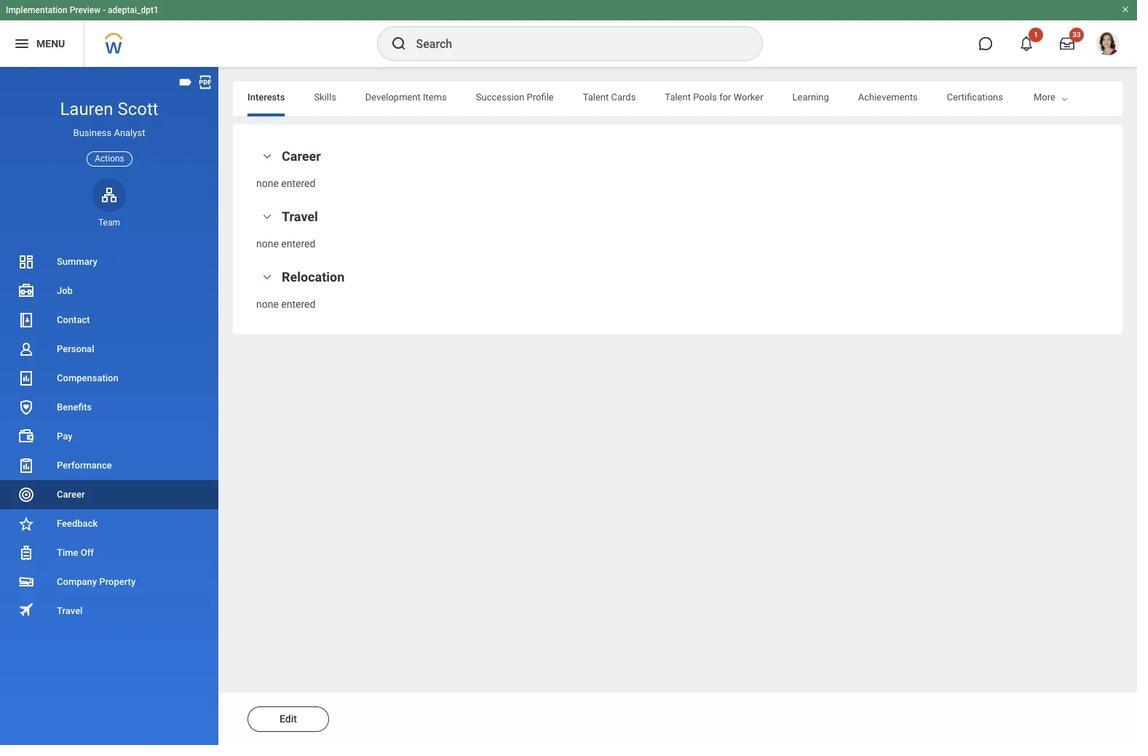 Task type: locate. For each thing, give the bounding box(es) containing it.
justify image
[[13, 35, 31, 52]]

0 vertical spatial none
[[256, 178, 279, 189]]

view printable version (pdf) image
[[197, 74, 213, 90]]

0 vertical spatial none entered
[[256, 178, 316, 189]]

none entered inside relocation group
[[256, 298, 316, 310]]

1
[[1034, 31, 1038, 39]]

2 none entered from the top
[[256, 238, 316, 250]]

business
[[73, 128, 112, 138]]

none entered inside career group
[[256, 178, 316, 189]]

none entered for travel
[[256, 238, 316, 250]]

3 none from the top
[[256, 298, 279, 310]]

none
[[256, 178, 279, 189], [256, 238, 279, 250], [256, 298, 279, 310]]

0 vertical spatial entered
[[281, 178, 316, 189]]

relocation button
[[282, 269, 345, 284]]

entered down travel "button" at left top
[[281, 238, 316, 250]]

2 entered from the top
[[281, 238, 316, 250]]

1 vertical spatial career
[[57, 489, 85, 500]]

none entered inside travel group
[[256, 238, 316, 250]]

entered down relocation
[[281, 298, 316, 310]]

company property image
[[17, 574, 35, 591]]

33 button
[[1051, 28, 1084, 60]]

1 vertical spatial chevron down image
[[258, 212, 276, 222]]

interests
[[248, 92, 285, 103]]

entered inside career group
[[281, 178, 316, 189]]

travel down company
[[57, 606, 83, 617]]

chevron down image left career button
[[258, 151, 276, 162]]

profile
[[527, 92, 554, 103]]

entered
[[281, 178, 316, 189], [281, 238, 316, 250], [281, 298, 316, 310]]

travel button
[[282, 209, 318, 224]]

1 horizontal spatial travel
[[282, 209, 318, 224]]

1 entered from the top
[[281, 178, 316, 189]]

travel down career button
[[282, 209, 318, 224]]

none inside career group
[[256, 178, 279, 189]]

time
[[57, 547, 78, 558]]

talent
[[583, 92, 609, 103], [665, 92, 691, 103]]

1 none entered from the top
[[256, 178, 316, 189]]

business analyst
[[73, 128, 145, 138]]

none for travel
[[256, 238, 279, 250]]

entered down career button
[[281, 178, 316, 189]]

travel
[[282, 209, 318, 224], [57, 606, 83, 617]]

chevron down image inside relocation group
[[258, 272, 276, 282]]

chevron down image
[[258, 151, 276, 162], [258, 212, 276, 222], [258, 272, 276, 282]]

entered inside relocation group
[[281, 298, 316, 310]]

search image
[[390, 35, 407, 52]]

career image
[[17, 486, 35, 504]]

2 vertical spatial none
[[256, 298, 279, 310]]

chevron down image inside travel group
[[258, 212, 276, 222]]

tab list containing interests
[[233, 82, 1137, 116]]

2 chevron down image from the top
[[258, 212, 276, 222]]

career link
[[0, 480, 218, 510]]

tab list
[[233, 82, 1137, 116]]

talent for talent pools for worker
[[665, 92, 691, 103]]

pay link
[[0, 422, 218, 451]]

1 chevron down image from the top
[[258, 151, 276, 162]]

3 chevron down image from the top
[[258, 272, 276, 282]]

pay image
[[17, 428, 35, 446]]

1 vertical spatial none
[[256, 238, 279, 250]]

pools
[[693, 92, 717, 103]]

0 vertical spatial travel
[[282, 209, 318, 224]]

personal image
[[17, 341, 35, 358]]

2 vertical spatial entered
[[281, 298, 316, 310]]

personal
[[57, 344, 94, 355]]

none entered down travel "button" at left top
[[256, 238, 316, 250]]

0 horizontal spatial talent
[[583, 92, 609, 103]]

1 vertical spatial travel
[[57, 606, 83, 617]]

skills
[[314, 92, 336, 103]]

travel inside navigation pane region
[[57, 606, 83, 617]]

worker
[[734, 92, 763, 103]]

edit button
[[248, 707, 329, 732]]

Search Workday  search field
[[416, 28, 732, 60]]

feedback image
[[17, 515, 35, 533]]

2 vertical spatial chevron down image
[[258, 272, 276, 282]]

entered inside travel group
[[281, 238, 316, 250]]

job
[[57, 285, 73, 296]]

none entered down relocation
[[256, 298, 316, 310]]

none inside travel group
[[256, 238, 279, 250]]

off
[[81, 547, 94, 558]]

none entered down career button
[[256, 178, 316, 189]]

certifications
[[947, 92, 1003, 103]]

2 vertical spatial none entered
[[256, 298, 316, 310]]

talent left the cards
[[583, 92, 609, 103]]

adeptai_dpt1
[[108, 5, 159, 15]]

learning
[[793, 92, 829, 103]]

cards
[[611, 92, 636, 103]]

implementation
[[6, 5, 67, 15]]

2 talent from the left
[[665, 92, 691, 103]]

3 none entered from the top
[[256, 298, 316, 310]]

none inside relocation group
[[256, 298, 279, 310]]

time off
[[57, 547, 94, 558]]

feedback
[[57, 518, 98, 529]]

list
[[0, 248, 218, 626]]

1 talent from the left
[[583, 92, 609, 103]]

team
[[98, 218, 120, 228]]

0 horizontal spatial career
[[57, 489, 85, 500]]

career
[[282, 149, 321, 164], [57, 489, 85, 500]]

chevron down image left 'relocation' button on the top left of page
[[258, 272, 276, 282]]

summary link
[[0, 248, 218, 277]]

0 vertical spatial career
[[282, 149, 321, 164]]

none entered
[[256, 178, 316, 189], [256, 238, 316, 250], [256, 298, 316, 310]]

succession profile
[[476, 92, 554, 103]]

benefits image
[[17, 399, 35, 416]]

job link
[[0, 277, 218, 306]]

career up travel "button" at left top
[[282, 149, 321, 164]]

analyst
[[114, 128, 145, 138]]

scott
[[117, 99, 158, 119]]

talent left pools
[[665, 92, 691, 103]]

3 entered from the top
[[281, 298, 316, 310]]

career up feedback
[[57, 489, 85, 500]]

0 horizontal spatial travel
[[57, 606, 83, 617]]

chec
[[1118, 92, 1137, 103]]

benefits link
[[0, 393, 218, 422]]

2 none from the top
[[256, 238, 279, 250]]

implementation preview -   adeptai_dpt1
[[6, 5, 159, 15]]

1 vertical spatial entered
[[281, 238, 316, 250]]

1 button
[[1011, 28, 1043, 60]]

0 vertical spatial chevron down image
[[258, 151, 276, 162]]

team lauren scott element
[[92, 217, 126, 229]]

performance
[[57, 460, 112, 471]]

inbox large image
[[1060, 36, 1075, 51]]

1 horizontal spatial talent
[[665, 92, 691, 103]]

1 horizontal spatial career
[[282, 149, 321, 164]]

chevron down image inside career group
[[258, 151, 276, 162]]

1 vertical spatial none entered
[[256, 238, 316, 250]]

compensation image
[[17, 370, 35, 387]]

close environment banner image
[[1121, 5, 1130, 14]]

1 none from the top
[[256, 178, 279, 189]]

career group
[[256, 148, 1099, 191]]

chevron down image left travel "button" at left top
[[258, 212, 276, 222]]



Task type: vqa. For each thing, say whether or not it's contained in the screenshot.
Succession
yes



Task type: describe. For each thing, give the bounding box(es) containing it.
none for relocation
[[256, 298, 279, 310]]

career button
[[282, 149, 321, 164]]

company property
[[57, 577, 136, 588]]

career inside list
[[57, 489, 85, 500]]

succession
[[476, 92, 524, 103]]

actions button
[[87, 151, 132, 167]]

-
[[103, 5, 106, 15]]

menu
[[36, 38, 65, 49]]

lauren
[[60, 99, 113, 119]]

33
[[1073, 31, 1081, 39]]

edit
[[280, 713, 297, 725]]

job image
[[17, 282, 35, 300]]

education
[[1032, 92, 1074, 103]]

development items
[[365, 92, 447, 103]]

team link
[[92, 178, 126, 229]]

preview
[[70, 5, 101, 15]]

compensation link
[[0, 364, 218, 393]]

achievements
[[858, 92, 918, 103]]

none entered for relocation
[[256, 298, 316, 310]]

chevron down image for career
[[258, 151, 276, 162]]

items
[[423, 92, 447, 103]]

development
[[365, 92, 421, 103]]

chevron down image for travel
[[258, 212, 276, 222]]

my chec
[[1103, 92, 1137, 103]]

menu button
[[0, 20, 84, 67]]

none for career
[[256, 178, 279, 189]]

contact image
[[17, 312, 35, 329]]

time off link
[[0, 539, 218, 568]]

time off image
[[17, 545, 35, 562]]

navigation pane region
[[0, 67, 218, 746]]

pay
[[57, 431, 72, 442]]

talent cards
[[583, 92, 636, 103]]

talent pools for worker
[[665, 92, 763, 103]]

company property link
[[0, 568, 218, 597]]

entered for travel
[[281, 238, 316, 250]]

performance link
[[0, 451, 218, 480]]

benefits
[[57, 402, 92, 413]]

more
[[1034, 92, 1056, 103]]

contact link
[[0, 306, 218, 335]]

contact
[[57, 315, 90, 325]]

summary image
[[17, 253, 35, 271]]

feedback link
[[0, 510, 218, 539]]

none entered for career
[[256, 178, 316, 189]]

view team image
[[100, 186, 118, 204]]

entered for relocation
[[281, 298, 316, 310]]

tag image
[[178, 74, 194, 90]]

travel group
[[256, 208, 1099, 251]]

notifications large image
[[1019, 36, 1034, 51]]

chevron down image for relocation
[[258, 272, 276, 282]]

property
[[99, 577, 136, 588]]

my
[[1103, 92, 1116, 103]]

compensation
[[57, 373, 118, 384]]

talent for talent cards
[[583, 92, 609, 103]]

career inside group
[[282, 149, 321, 164]]

relocation group
[[256, 268, 1099, 311]]

entered for career
[[281, 178, 316, 189]]

profile logan mcneil image
[[1096, 32, 1120, 58]]

list containing summary
[[0, 248, 218, 626]]

summary
[[57, 256, 97, 267]]

actions
[[95, 153, 124, 163]]

for
[[719, 92, 731, 103]]

travel inside group
[[282, 209, 318, 224]]

menu banner
[[0, 0, 1137, 67]]

travel image
[[17, 602, 35, 619]]

company
[[57, 577, 97, 588]]

relocation
[[282, 269, 345, 284]]

personal link
[[0, 335, 218, 364]]

lauren scott
[[60, 99, 158, 119]]

travel link
[[0, 597, 218, 626]]

performance image
[[17, 457, 35, 475]]



